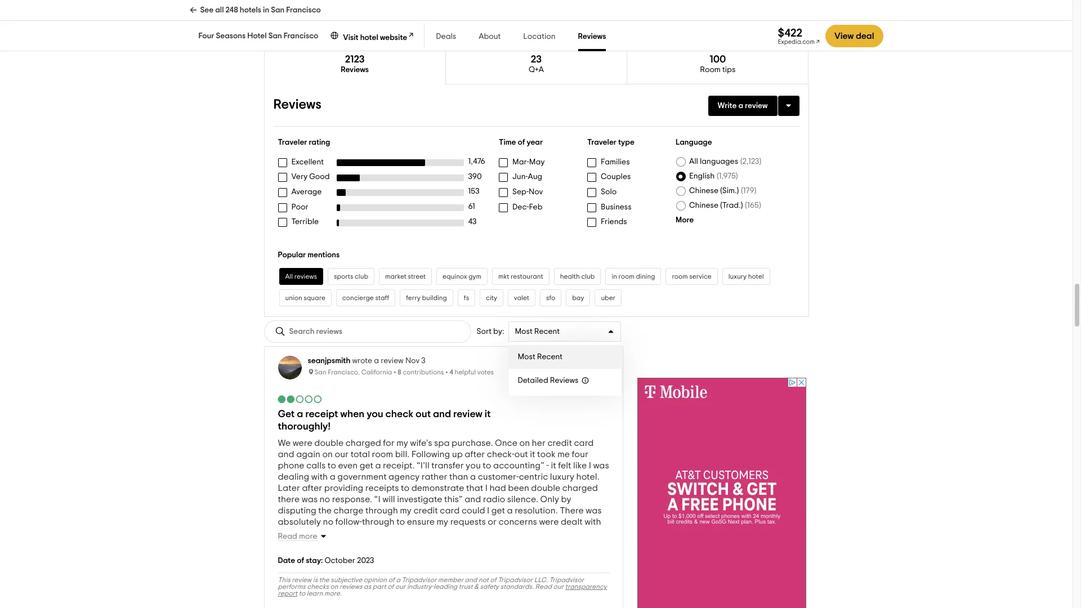 Task type: locate. For each thing, give the bounding box(es) containing it.
0 vertical spatial that
[[466, 484, 483, 493]]

)
[[760, 158, 762, 166], [736, 173, 738, 180], [755, 187, 757, 195], [759, 202, 761, 210]]

1 vertical spatial service
[[316, 529, 346, 538]]

club inside button
[[582, 273, 595, 280]]

hotel inside visit hotel website link
[[360, 34, 378, 42]]

were up again
[[293, 439, 312, 448]]

0 vertical spatial luxury
[[729, 273, 747, 280]]

all inside all reviews button
[[285, 273, 293, 280]]

concierge staff
[[342, 295, 389, 301]]

1 horizontal spatial traveler
[[588, 139, 617, 147]]

francisco right hotel
[[284, 32, 318, 40]]

luxury hotel
[[729, 273, 764, 280]]

1 vertical spatial no
[[323, 518, 334, 527]]

1 horizontal spatial in
[[326, 540, 333, 549]]

(
[[741, 158, 743, 166], [717, 173, 719, 180], [741, 187, 743, 195], [745, 202, 747, 210]]

ferry building button
[[400, 290, 453, 306]]

area
[[376, 540, 396, 549]]

0 vertical spatial chinese
[[689, 187, 719, 195]]

traveler for traveler type
[[588, 139, 617, 147]]

four seasons hotel san francisco
[[199, 32, 318, 40]]

chinese (trad.) ( 165 )
[[689, 202, 761, 210]]

our right llc.
[[554, 584, 564, 590]]

card up 'four'
[[574, 439, 594, 448]]

( right (trad.)
[[745, 202, 747, 210]]

hotel for visit
[[360, 34, 378, 42]]

0 vertical spatial you
[[367, 410, 383, 420]]

the right 'is'
[[319, 577, 329, 584]]

review left 'is'
[[292, 577, 312, 584]]

0 horizontal spatial all
[[285, 273, 293, 280]]

chinese down english
[[689, 187, 719, 195]]

1 horizontal spatial out
[[515, 450, 528, 459]]

1 horizontal spatial there
[[484, 529, 506, 538]]

no left follow-
[[323, 518, 334, 527]]

calls
[[306, 461, 326, 470]]

nov
[[529, 188, 543, 196], [406, 357, 420, 365]]

rating
[[309, 139, 330, 147]]

0 vertical spatial were
[[293, 439, 312, 448]]

1 vertical spatial double
[[531, 484, 561, 493]]

Search search field
[[289, 327, 371, 337]]

charged up total
[[346, 439, 381, 448]]

room right dining
[[672, 273, 688, 280]]

1 vertical spatial with
[[585, 518, 601, 527]]

0 vertical spatial recent
[[534, 328, 560, 336]]

1 vertical spatial you
[[466, 461, 481, 470]]

0 horizontal spatial you
[[367, 410, 383, 420]]

popular mentions
[[278, 251, 340, 259]]

concierge staff button
[[336, 290, 396, 306]]

that
[[466, 484, 483, 493], [437, 529, 454, 538]]

awkward
[[538, 529, 575, 538]]

1 traveler from the left
[[278, 139, 307, 147]]

out right check
[[416, 410, 431, 420]]

0 vertical spatial most recent
[[515, 328, 560, 336]]

ferry building
[[406, 295, 447, 301]]

0 horizontal spatial tripadvisor
[[402, 577, 437, 584]]

seanjpsmith link
[[308, 357, 351, 365]]

0 vertical spatial out
[[416, 410, 431, 420]]

most recent down sfo button
[[515, 328, 560, 336]]

location
[[523, 33, 556, 41]]

all up english
[[689, 158, 698, 166]]

you inside we were double charged for my wife's spa purchase. once on her credit card and again on our total room bill. following up after check-out it took me four phone calls to even get a receipt. "i'll transfer you to accounting" - it felt like i was dealing with a government agency rather than a customer-centric luxury hotel. later after providing receipts to demonstrate that i had been double charged there was no response. "i will investigate this" and radio silence. only by disputing the charge through my credit card could i get a resolution. there was absolutely no follow-through to ensure my requests or concerns were dealt with and zero service recovery.    aside from that fiasco there was an awkward experience in the lobby area where a guest who was seemingly wearing only a robe
[[466, 461, 481, 470]]

it right "-"
[[551, 461, 556, 470]]

a up thoroughly!
[[297, 410, 303, 420]]

1 vertical spatial all
[[285, 273, 293, 280]]

four
[[199, 32, 214, 40]]

0 vertical spatial charged
[[346, 439, 381, 448]]

2 vertical spatial in
[[326, 540, 333, 549]]

153
[[468, 188, 480, 196]]

( for languages
[[741, 158, 743, 166]]

0 vertical spatial it
[[485, 410, 491, 420]]

room inside we were double charged for my wife's spa purchase. once on her credit card and again on our total room bill. following up after check-out it took me four phone calls to even get a receipt. "i'll transfer you to accounting" - it felt like i was dealing with a government agency rather than a customer-centric luxury hotel. later after providing receipts to demonstrate that i had been double charged there was no response. "i will investigate this" and radio silence. only by disputing the charge through my credit card could i get a resolution. there was absolutely no follow-through to ensure my requests or concerns were dealt with and zero service recovery.    aside from that fiasco there was an awkward experience in the lobby area where a guest who was seemingly wearing only a robe
[[372, 450, 393, 459]]

248
[[226, 6, 238, 14]]

1 vertical spatial most
[[518, 353, 536, 361]]

0 horizontal spatial hotel
[[360, 34, 378, 42]]

will
[[383, 495, 395, 504]]

traveler up excellent
[[278, 139, 307, 147]]

recent up detailed reviews
[[537, 353, 563, 361]]

transparency
[[565, 584, 607, 590]]

our up even
[[335, 450, 349, 459]]

you right when
[[367, 410, 383, 420]]

were up awkward
[[539, 518, 559, 527]]

credit up ensure
[[414, 506, 438, 515]]

0 vertical spatial in
[[263, 6, 269, 14]]

0 horizontal spatial get
[[360, 461, 373, 470]]

feb
[[529, 203, 543, 211]]

demonstrate
[[412, 484, 464, 493]]

my right ensure
[[437, 518, 448, 527]]

francisco up four seasons hotel san francisco
[[286, 6, 321, 14]]

1 vertical spatial reviews
[[340, 584, 362, 590]]

there down or
[[484, 529, 506, 538]]

most up the detailed
[[518, 353, 536, 361]]

i left 'had'
[[485, 484, 488, 493]]

0 horizontal spatial card
[[440, 506, 460, 515]]

to left "learn"
[[299, 590, 305, 597]]

it down her
[[530, 450, 535, 459]]

on up calls
[[322, 450, 333, 459]]

most right by:
[[515, 328, 533, 336]]

was up the disputing
[[302, 495, 318, 504]]

in room dining button
[[606, 268, 662, 285]]

2 vertical spatial on
[[330, 584, 338, 590]]

bay
[[572, 295, 584, 301]]

were
[[293, 439, 312, 448], [539, 518, 559, 527]]

1 horizontal spatial room
[[619, 273, 635, 280]]

on right checks
[[330, 584, 338, 590]]

time of year
[[499, 139, 543, 147]]

a right wrote
[[374, 357, 379, 365]]

0 horizontal spatial service
[[316, 529, 346, 538]]

you up than on the left bottom
[[466, 461, 481, 470]]

1 vertical spatial most recent
[[518, 353, 563, 361]]

double up again
[[314, 439, 344, 448]]

gym
[[469, 273, 482, 280]]

1 vertical spatial charged
[[563, 484, 598, 493]]

all reviews button
[[279, 268, 323, 285]]

1 vertical spatial luxury
[[550, 473, 575, 482]]

view
[[835, 32, 854, 41]]

$422
[[778, 27, 803, 39]]

1 vertical spatial out
[[515, 450, 528, 459]]

0 vertical spatial nov
[[529, 188, 543, 196]]

robe
[[278, 551, 298, 561]]

get
[[360, 461, 373, 470], [492, 506, 505, 515]]

resolution.
[[515, 506, 558, 515]]

2 vertical spatial the
[[319, 577, 329, 584]]

get down radio
[[492, 506, 505, 515]]

with right dealt
[[585, 518, 601, 527]]

votes
[[478, 369, 494, 376]]

( right (sim.)
[[741, 187, 743, 195]]

hotel inside luxury hotel button
[[748, 273, 764, 280]]

her
[[532, 439, 546, 448]]

and left not
[[465, 577, 477, 584]]

in up uber button on the right
[[612, 273, 617, 280]]

my up bill.
[[397, 439, 408, 448]]

of
[[518, 139, 525, 147], [297, 557, 304, 565], [388, 577, 395, 584], [490, 577, 497, 584], [388, 584, 394, 590]]

in up date of stay: october 2023
[[326, 540, 333, 549]]

to right calls
[[328, 461, 336, 470]]

1 vertical spatial in
[[612, 273, 617, 280]]

market
[[385, 273, 407, 280]]

may
[[529, 158, 545, 166]]

and up 'spa'
[[433, 410, 451, 420]]

review inside the get a receipt when you check out and review it thoroughly!
[[453, 410, 483, 420]]

purchase.
[[452, 439, 493, 448]]

and inside this review is the subjective opinion of a tripadvisor member and not of tripadvisor llc. tripadvisor performs checks on reviews as part of our industry-leading trust & safety standards. read our
[[465, 577, 477, 584]]

write a review
[[718, 102, 768, 110]]

( for (trad.)
[[745, 202, 747, 210]]

1 horizontal spatial it
[[530, 450, 535, 459]]

in right hotels
[[263, 6, 269, 14]]

0 vertical spatial all
[[689, 158, 698, 166]]

all down popular
[[285, 273, 293, 280]]

seanjpsmith
[[308, 357, 351, 365]]

ferry
[[406, 295, 421, 301]]

0 vertical spatial through
[[366, 506, 398, 515]]

receipts
[[365, 484, 399, 493]]

club inside button
[[355, 273, 368, 280]]

a right the part
[[396, 577, 400, 584]]

see all 248 hotels in san francisco link
[[190, 0, 321, 20]]

0 horizontal spatial read
[[278, 533, 297, 541]]

reviews right location
[[578, 33, 606, 41]]

that down than on the left bottom
[[466, 484, 483, 493]]

0 vertical spatial hotel
[[360, 34, 378, 42]]

by:
[[493, 328, 504, 336]]

1 chinese from the top
[[689, 187, 719, 195]]

it up purchase.
[[485, 410, 491, 420]]

0 horizontal spatial that
[[437, 529, 454, 538]]

the up 'october'
[[335, 540, 349, 549]]

8
[[398, 369, 402, 376]]

1 vertical spatial get
[[492, 506, 505, 515]]

1 horizontal spatial nov
[[529, 188, 543, 196]]

a right than on the left bottom
[[470, 473, 476, 482]]

following
[[412, 450, 450, 459]]

trust
[[459, 584, 473, 590]]

in room dining
[[612, 273, 655, 280]]

mar-may
[[513, 158, 545, 166]]

) right the languages
[[760, 158, 762, 166]]

1 horizontal spatial were
[[539, 518, 559, 527]]

get up the government
[[360, 461, 373, 470]]

october
[[325, 557, 355, 565]]

) up 165
[[755, 187, 757, 195]]

room down for
[[372, 450, 393, 459]]

in inside button
[[612, 273, 617, 280]]

1 vertical spatial that
[[437, 529, 454, 538]]

visit hotel website
[[343, 34, 407, 42]]

0 vertical spatial on
[[520, 439, 530, 448]]

it inside the get a receipt when you check out and review it thoroughly!
[[485, 410, 491, 420]]

our left industry-
[[395, 584, 406, 590]]

luxury
[[729, 273, 747, 280], [550, 473, 575, 482]]

write a review link
[[708, 96, 778, 116]]

club for health club
[[582, 273, 595, 280]]

1 horizontal spatial you
[[466, 461, 481, 470]]

nov up feb
[[529, 188, 543, 196]]

you
[[367, 410, 383, 420], [466, 461, 481, 470]]

sports club button
[[328, 268, 375, 285]]

aug
[[528, 173, 542, 181]]

san right hotels
[[271, 6, 285, 14]]

to
[[328, 461, 336, 470], [483, 461, 491, 470], [401, 484, 410, 493], [397, 518, 405, 527], [299, 590, 305, 597]]

credit up me
[[548, 439, 572, 448]]

i right like
[[589, 461, 591, 470]]

0 horizontal spatial nov
[[406, 357, 420, 365]]

ensure
[[407, 518, 435, 527]]

mkt restaurant
[[498, 273, 543, 280]]

1 vertical spatial it
[[530, 450, 535, 459]]

thoroughly!
[[278, 422, 331, 432]]

0 vertical spatial reviews
[[294, 273, 317, 280]]

club for sports club
[[355, 273, 368, 280]]

not
[[479, 577, 489, 584]]

1,476
[[468, 158, 486, 166]]

restaurant
[[511, 273, 543, 280]]

1 vertical spatial chinese
[[689, 202, 719, 210]]

0 horizontal spatial luxury
[[550, 473, 575, 482]]

0 vertical spatial card
[[574, 439, 594, 448]]

my down investigate
[[400, 506, 412, 515]]

couples
[[601, 173, 631, 181]]

hotel
[[247, 32, 267, 40]]

valet button
[[508, 290, 536, 306]]

0 vertical spatial get
[[360, 461, 373, 470]]

2 traveler from the left
[[588, 139, 617, 147]]

1 horizontal spatial tripadvisor
[[498, 577, 533, 584]]

1 horizontal spatial all
[[689, 158, 698, 166]]

most
[[515, 328, 533, 336], [518, 353, 536, 361]]

me
[[558, 450, 570, 459]]

mkt
[[498, 273, 509, 280]]

( right the languages
[[741, 158, 743, 166]]

1 vertical spatial i
[[485, 484, 488, 493]]

most recent up the detailed
[[518, 353, 563, 361]]

with
[[311, 473, 328, 482], [585, 518, 601, 527]]

2123 reviews
[[341, 55, 369, 74]]

chinese (sim.) ( 179 )
[[689, 187, 757, 195]]

chinese down chinese (sim.) ( 179 )
[[689, 202, 719, 210]]

1 horizontal spatial service
[[690, 273, 712, 280]]

1 horizontal spatial luxury
[[729, 273, 747, 280]]

2 horizontal spatial our
[[554, 584, 564, 590]]

luxury inside button
[[729, 273, 747, 280]]

on left her
[[520, 439, 530, 448]]

0 horizontal spatial our
[[335, 450, 349, 459]]

chinese
[[689, 187, 719, 195], [689, 202, 719, 210]]

the
[[318, 506, 332, 515], [335, 540, 349, 549], [319, 577, 329, 584]]

review up purchase.
[[453, 410, 483, 420]]

service left "luxury hotel"
[[690, 273, 712, 280]]

&
[[474, 584, 479, 590]]

reviews inside this review is the subjective opinion of a tripadvisor member and not of tripadvisor llc. tripadvisor performs checks on reviews as part of our industry-leading trust & safety standards. read our
[[340, 584, 362, 590]]

language
[[676, 139, 712, 147]]

there down later
[[278, 495, 300, 504]]

1 vertical spatial nov
[[406, 357, 420, 365]]

1 horizontal spatial double
[[531, 484, 561, 493]]

1 club from the left
[[355, 273, 368, 280]]

1 vertical spatial the
[[335, 540, 349, 549]]

the left charge
[[318, 506, 332, 515]]

2 horizontal spatial tripadvisor
[[549, 577, 584, 584]]

double up only
[[531, 484, 561, 493]]

it
[[485, 410, 491, 420], [530, 450, 535, 459], [551, 461, 556, 470]]

2 chinese from the top
[[689, 202, 719, 210]]

visit hotel website link
[[330, 29, 415, 43]]

service down follow-
[[316, 529, 346, 538]]

out inside the get a receipt when you check out and review it thoroughly!
[[416, 410, 431, 420]]

0 vertical spatial there
[[278, 495, 300, 504]]

room left dining
[[619, 273, 635, 280]]

luxury down felt
[[550, 473, 575, 482]]

terrible
[[292, 218, 319, 226]]

read down absolutely
[[278, 533, 297, 541]]

a up concerns
[[507, 506, 513, 515]]

0 horizontal spatial it
[[485, 410, 491, 420]]

charged down hotel.
[[563, 484, 598, 493]]

0 horizontal spatial out
[[416, 410, 431, 420]]

1 vertical spatial read
[[535, 584, 552, 590]]

read right standards.
[[535, 584, 552, 590]]

read
[[278, 533, 297, 541], [535, 584, 552, 590]]

1 horizontal spatial hotel
[[748, 273, 764, 280]]

no
[[320, 495, 330, 504], [323, 518, 334, 527]]

on inside this review is the subjective opinion of a tripadvisor member and not of tripadvisor llc. tripadvisor performs checks on reviews as part of our industry-leading trust & safety standards. read our
[[330, 584, 338, 590]]

after down purchase.
[[465, 450, 485, 459]]

read inside this review is the subjective opinion of a tripadvisor member and not of tripadvisor llc. tripadvisor performs checks on reviews as part of our industry-leading trust & safety standards. read our
[[535, 584, 552, 590]]

nov left "3"
[[406, 357, 420, 365]]

0 vertical spatial double
[[314, 439, 344, 448]]

you inside the get a receipt when you check out and review it thoroughly!
[[367, 410, 383, 420]]

1 vertical spatial after
[[302, 484, 322, 493]]

credit
[[548, 439, 572, 448], [414, 506, 438, 515]]

(sim.)
[[721, 187, 739, 195]]

) for 2,123
[[760, 158, 762, 166]]

wrote
[[352, 357, 372, 365]]

2 club from the left
[[582, 273, 595, 280]]

san right hotel
[[268, 32, 282, 40]]

this
[[278, 577, 291, 584]]

no down providing
[[320, 495, 330, 504]]

with down calls
[[311, 473, 328, 482]]

reviews up union square button
[[294, 273, 317, 280]]

1 horizontal spatial read
[[535, 584, 552, 590]]

review up 8
[[381, 357, 404, 365]]

who
[[458, 540, 474, 549]]

review inside this review is the subjective opinion of a tripadvisor member and not of tripadvisor llc. tripadvisor performs checks on reviews as part of our industry-leading trust & safety standards. read our
[[292, 577, 312, 584]]



Task type: vqa. For each thing, say whether or not it's contained in the screenshot.


Task type: describe. For each thing, give the bounding box(es) containing it.
a down from
[[425, 540, 431, 549]]

chinese for chinese (sim.) ( 179 )
[[689, 187, 719, 195]]

equinox
[[443, 273, 467, 280]]

chinese for chinese (trad.) ( 165 )
[[689, 202, 719, 210]]

was up hotel.
[[593, 461, 609, 470]]

2123
[[345, 55, 365, 65]]

was right there in the bottom right of the page
[[586, 506, 602, 515]]

0 horizontal spatial there
[[278, 495, 300, 504]]

see all 248 hotels in san francisco
[[200, 6, 321, 14]]

1 vertical spatial francisco
[[284, 32, 318, 40]]

a right only
[[591, 540, 597, 549]]

61
[[468, 203, 475, 211]]

health club button
[[554, 268, 601, 285]]

advertisement region
[[638, 378, 807, 608]]

valet
[[514, 295, 529, 301]]

zero
[[296, 529, 314, 538]]

1 horizontal spatial get
[[492, 506, 505, 515]]

reviews inside all reviews button
[[294, 273, 317, 280]]

a right write
[[739, 102, 744, 110]]

total
[[351, 450, 370, 459]]

silence.
[[507, 495, 539, 504]]

2 horizontal spatial it
[[551, 461, 556, 470]]

seanjpsmith wrote a review nov 3
[[308, 357, 426, 365]]

get
[[278, 410, 295, 420]]

to up the customer-
[[483, 461, 491, 470]]

1 tripadvisor from the left
[[402, 577, 437, 584]]

an
[[525, 529, 536, 538]]

all for all languages ( 2,123 )
[[689, 158, 698, 166]]

this review is the subjective opinion of a tripadvisor member and not of tripadvisor llc. tripadvisor performs checks on reviews as part of our industry-leading trust & safety standards. read our
[[278, 577, 584, 590]]

deals
[[436, 33, 456, 41]]

1 vertical spatial san
[[268, 32, 282, 40]]

union square button
[[279, 290, 332, 306]]

sep-
[[513, 188, 529, 196]]

market street button
[[379, 268, 432, 285]]

165
[[747, 202, 759, 210]]

3 tripadvisor from the left
[[549, 577, 584, 584]]

response.
[[332, 495, 372, 504]]

1 horizontal spatial after
[[465, 450, 485, 459]]

a inside the get a receipt when you check out and review it thoroughly!
[[297, 410, 303, 420]]

felt
[[558, 461, 571, 470]]

traveler for traveler rating
[[278, 139, 307, 147]]

2 vertical spatial i
[[487, 506, 490, 515]]

out inside we were double charged for my wife's spa purchase. once on her credit card and again on our total room bill. following up after check-out it took me four phone calls to even get a receipt. "i'll transfer you to accounting" - it felt like i was dealing with a government agency rather than a customer-centric luxury hotel. later after providing receipts to demonstrate that i had been double charged there was no response. "i will investigate this" and radio silence. only by disputing the charge through my credit card could i get a resolution. there was absolutely no follow-through to ensure my requests or concerns were dealt with and zero service recovery.    aside from that fiasco there was an awkward experience in the lobby area where a guest who was seemingly wearing only a robe
[[515, 450, 528, 459]]

1 horizontal spatial that
[[466, 484, 483, 493]]

our inside we were double charged for my wife's spa purchase. once on her credit card and again on our total room bill. following up after check-out it took me four phone calls to even get a receipt. "i'll transfer you to accounting" - it felt like i was dealing with a government agency rather than a customer-centric luxury hotel. later after providing receipts to demonstrate that i had been double charged there was no response. "i will investigate this" and radio silence. only by disputing the charge through my credit card could i get a resolution. there was absolutely no follow-through to ensure my requests or concerns were dealt with and zero service recovery.    aside from that fiasco there was an awkward experience in the lobby area where a guest who was seemingly wearing only a robe
[[335, 450, 349, 459]]

( down the languages
[[717, 173, 719, 180]]

average
[[292, 188, 322, 196]]

traveler type
[[588, 139, 635, 147]]

…
[[298, 551, 304, 561]]

business
[[601, 203, 632, 211]]

was up seemingly
[[508, 529, 523, 538]]

health club
[[560, 273, 595, 280]]

0 vertical spatial san
[[271, 6, 285, 14]]

building
[[422, 295, 447, 301]]

luxury inside we were double charged for my wife's spa purchase. once on her credit card and again on our total room bill. following up after check-out it took me four phone calls to even get a receipt. "i'll transfer you to accounting" - it felt like i was dealing with a government agency rather than a customer-centric luxury hotel. later after providing receipts to demonstrate that i had been double charged there was no response. "i will investigate this" and radio silence. only by disputing the charge through my credit card could i get a resolution. there was absolutely no follow-through to ensure my requests or concerns were dealt with and zero service recovery.    aside from that fiasco there was an awkward experience in the lobby area where a guest who was seemingly wearing only a robe
[[550, 473, 575, 482]]

and down we
[[278, 450, 294, 459]]

good
[[309, 173, 330, 181]]

type
[[618, 139, 635, 147]]

excellent
[[292, 158, 324, 166]]

been
[[508, 484, 529, 493]]

179
[[743, 187, 755, 195]]

room service
[[672, 273, 712, 280]]

francisco inside see all 248 hotels in san francisco link
[[286, 6, 321, 14]]

guest
[[433, 540, 456, 549]]

hotel for luxury
[[748, 273, 764, 280]]

health
[[560, 273, 580, 280]]

1 horizontal spatial card
[[574, 439, 594, 448]]

poor
[[292, 203, 309, 211]]

we were double charged for my wife's spa purchase. once on her credit card and again on our total room bill. following up after check-out it took me four phone calls to even get a receipt. "i'll transfer you to accounting" - it felt like i was dealing with a government agency rather than a customer-centric luxury hotel. later after providing receipts to demonstrate that i had been double charged there was no response. "i will investigate this" and radio silence. only by disputing the charge through my credit card could i get a resolution. there was absolutely no follow-through to ensure my requests or concerns were dealt with and zero service recovery.    aside from that fiasco there was an awkward experience in the lobby area where a guest who was seemingly wearing only a robe
[[278, 439, 609, 561]]

1 horizontal spatial charged
[[563, 484, 598, 493]]

recovery.
[[348, 529, 386, 538]]

bay button
[[566, 290, 591, 306]]

checks
[[307, 584, 329, 590]]

phone
[[278, 461, 304, 470]]

1 vertical spatial on
[[322, 450, 333, 459]]

llc.
[[534, 577, 548, 584]]

0 horizontal spatial credit
[[414, 506, 438, 515]]

1 vertical spatial there
[[484, 529, 506, 538]]

0 vertical spatial my
[[397, 439, 408, 448]]

is
[[313, 577, 318, 584]]

1 vertical spatial recent
[[537, 353, 563, 361]]

search image
[[275, 326, 286, 337]]

0 vertical spatial most
[[515, 328, 533, 336]]

staff
[[375, 295, 389, 301]]

to down agency
[[401, 484, 410, 493]]

square
[[304, 295, 325, 301]]

1 vertical spatial my
[[400, 506, 412, 515]]

dining
[[636, 273, 655, 280]]

was right who
[[476, 540, 492, 549]]

0 vertical spatial no
[[320, 495, 330, 504]]

reviews right the detailed
[[550, 377, 579, 385]]

english ( 1,975 )
[[689, 173, 738, 180]]

union
[[285, 295, 302, 301]]

in inside we were double charged for my wife's spa purchase. once on her credit card and again on our total room bill. following up after check-out it took me four phone calls to even get a receipt. "i'll transfer you to accounting" - it felt like i was dealing with a government agency rather than a customer-centric luxury hotel. later after providing receipts to demonstrate that i had been double charged there was no response. "i will investigate this" and radio silence. only by disputing the charge through my credit card could i get a resolution. there was absolutely no follow-through to ensure my requests or concerns were dealt with and zero service recovery.    aside from that fiasco there was an awkward experience in the lobby area where a guest who was seemingly wearing only a robe
[[326, 540, 333, 549]]

) for 165
[[759, 202, 761, 210]]

view deal button
[[826, 25, 884, 47]]

and down absolutely
[[278, 529, 294, 538]]

a inside this review is the subjective opinion of a tripadvisor member and not of tripadvisor llc. tripadvisor performs checks on reviews as part of our industry-leading trust & safety standards. read our
[[396, 577, 400, 584]]

( for (sim.)
[[741, 187, 743, 195]]

learn
[[307, 590, 323, 597]]

more
[[676, 216, 694, 224]]

2 horizontal spatial room
[[672, 273, 688, 280]]

1 horizontal spatial credit
[[548, 439, 572, 448]]

charge
[[334, 506, 364, 515]]

even
[[338, 461, 358, 470]]

receipt
[[305, 410, 338, 420]]

wearing
[[537, 540, 570, 549]]

fs
[[464, 295, 469, 301]]

0 horizontal spatial in
[[263, 6, 269, 14]]

and inside the get a receipt when you check out and review it thoroughly!
[[433, 410, 451, 420]]

1 vertical spatial were
[[539, 518, 559, 527]]

reviews up traveler rating
[[273, 98, 322, 112]]

or
[[488, 518, 497, 527]]

languages
[[700, 158, 739, 166]]

sports club
[[334, 273, 368, 280]]

) for 179
[[755, 187, 757, 195]]

23 q+a
[[529, 55, 544, 74]]

and up could
[[465, 495, 481, 504]]

once
[[495, 439, 518, 448]]

subjective
[[331, 577, 362, 584]]

dealing
[[278, 473, 309, 482]]

transparency report
[[278, 584, 607, 597]]

concerns
[[499, 518, 537, 527]]

to up aside
[[397, 518, 405, 527]]

transparency report link
[[278, 584, 607, 597]]

a up the government
[[375, 461, 381, 470]]

1 vertical spatial through
[[362, 518, 395, 527]]

contributions
[[403, 369, 444, 376]]

jun-
[[513, 173, 528, 181]]

0 horizontal spatial after
[[302, 484, 322, 493]]

reviews down 2123
[[341, 66, 369, 74]]

0 vertical spatial read
[[278, 533, 297, 541]]

hotels
[[240, 6, 261, 14]]

time
[[499, 139, 516, 147]]

0 vertical spatial i
[[589, 461, 591, 470]]

sports
[[334, 273, 353, 280]]

0 horizontal spatial double
[[314, 439, 344, 448]]

0 vertical spatial the
[[318, 506, 332, 515]]

service inside we were double charged for my wife's spa purchase. once on her credit card and again on our total room bill. following up after check-out it took me four phone calls to even get a receipt. "i'll transfer you to accounting" - it felt like i was dealing with a government agency rather than a customer-centric luxury hotel. later after providing receipts to demonstrate that i had been double charged there was no response. "i will investigate this" and radio silence. only by disputing the charge through my credit card could i get a resolution. there was absolutely no follow-through to ensure my requests or concerns were dealt with and zero service recovery.    aside from that fiasco there was an awkward experience in the lobby area where a guest who was seemingly wearing only a robe
[[316, 529, 346, 538]]

see
[[200, 6, 214, 14]]

2 vertical spatial my
[[437, 518, 448, 527]]

review right write
[[745, 102, 768, 110]]

website
[[380, 34, 407, 42]]

get a receipt when you check out and review it thoroughly! link
[[278, 410, 491, 432]]

opinion
[[364, 577, 387, 584]]

standards.
[[501, 584, 534, 590]]

mar-
[[513, 158, 529, 166]]

2 tripadvisor from the left
[[498, 577, 533, 584]]

more.
[[324, 590, 342, 597]]

a up providing
[[330, 473, 336, 482]]

service inside button
[[690, 273, 712, 280]]

tips
[[723, 66, 736, 74]]

0 vertical spatial with
[[311, 473, 328, 482]]

from
[[417, 529, 435, 538]]

1 horizontal spatial our
[[395, 584, 406, 590]]

the inside this review is the subjective opinion of a tripadvisor member and not of tripadvisor llc. tripadvisor performs checks on reviews as part of our industry-leading trust & safety standards. read our
[[319, 577, 329, 584]]

) up (sim.)
[[736, 173, 738, 180]]

write
[[718, 102, 737, 110]]

date
[[278, 557, 295, 565]]

check-
[[487, 450, 515, 459]]

families
[[601, 158, 630, 166]]

all
[[215, 6, 224, 14]]

all for all reviews
[[285, 273, 293, 280]]



